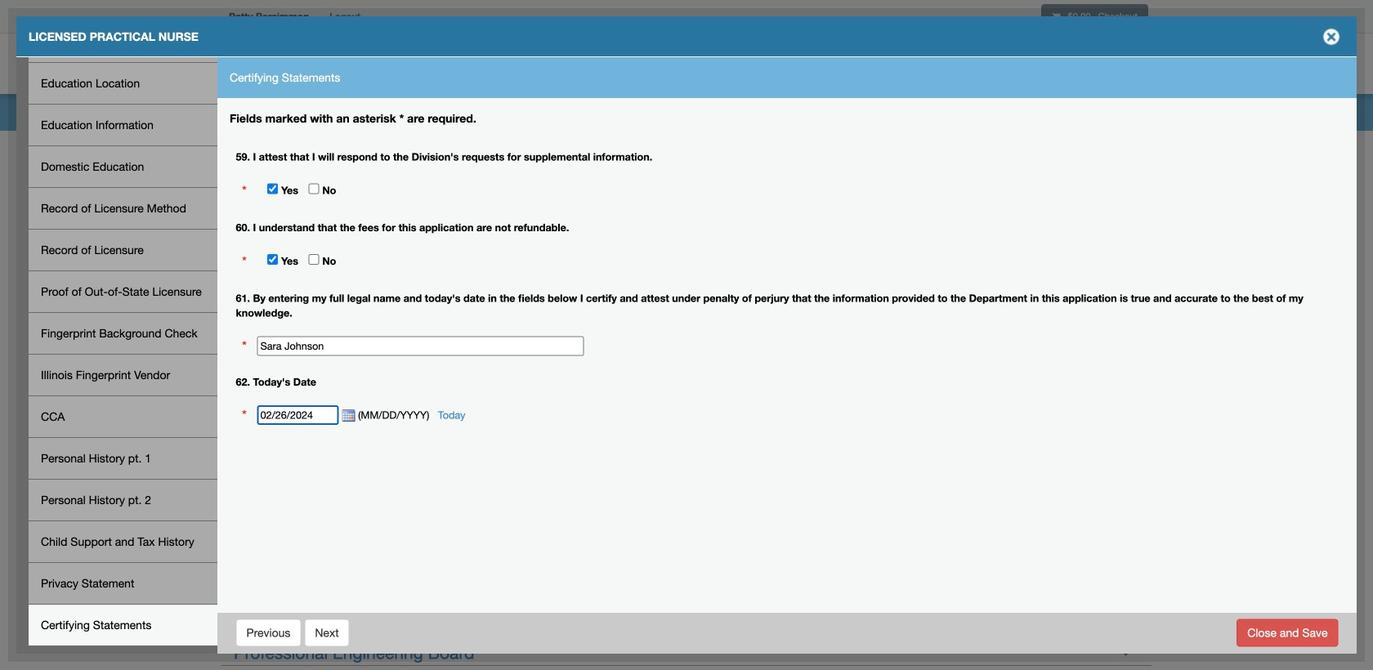 Task type: vqa. For each thing, say whether or not it's contained in the screenshot.
Profession/License
no



Task type: locate. For each thing, give the bounding box(es) containing it.
None button
[[236, 619, 301, 647], [304, 619, 350, 647], [1237, 619, 1339, 647], [236, 619, 301, 647], [304, 619, 350, 647], [1237, 619, 1339, 647]]

None text field
[[257, 336, 584, 356], [257, 405, 339, 425], [257, 336, 584, 356], [257, 405, 339, 425]]

None checkbox
[[267, 254, 278, 265]]

None checkbox
[[267, 184, 278, 194], [309, 184, 319, 194], [309, 254, 319, 265], [267, 184, 278, 194], [309, 184, 319, 194], [309, 254, 319, 265]]

close window image
[[1319, 24, 1345, 50]]

None image field
[[339, 410, 355, 423]]



Task type: describe. For each thing, give the bounding box(es) containing it.
shopping cart image
[[1052, 12, 1061, 21]]

chevron down image
[[1118, 641, 1135, 658]]

chevron down image
[[1118, 290, 1135, 307]]

illinois department of financial and professional regulation image
[[221, 37, 594, 89]]



